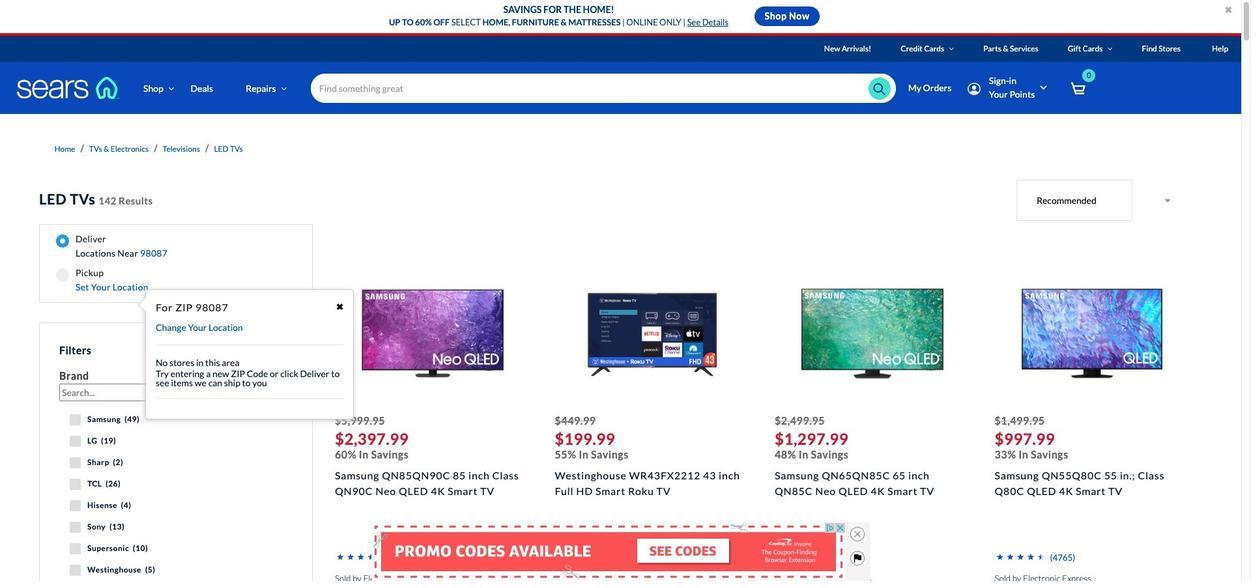 Task type: locate. For each thing, give the bounding box(es) containing it.
rating slider
[[335, 549, 386, 568], [775, 549, 826, 568]]

0 horizontal spatial rating slider
[[335, 549, 386, 568]]

2 rating slider from the left
[[775, 549, 826, 568]]

None checkbox
[[70, 414, 81, 426], [70, 457, 81, 469], [70, 479, 81, 490], [70, 500, 81, 512], [70, 544, 81, 555], [70, 414, 81, 426], [70, 457, 81, 469], [70, 479, 81, 490], [70, 500, 81, 512], [70, 544, 81, 555]]

main content
[[0, 114, 1241, 581]]

westinghouse wr43fx2212 43 inch full hd smart roku tv image
[[581, 263, 724, 405]]

settings image
[[968, 83, 980, 95]]

samsung qn55q80c 55 in.; class q80c qled 4k smart tv image
[[1021, 263, 1163, 405]]

angle down image
[[949, 45, 954, 53], [1108, 45, 1113, 53], [168, 84, 174, 93], [281, 84, 287, 93]]

rating slider for samsung qn65qn85c 65 inch qn85c neo qled 4k smart tv image
[[775, 549, 826, 568]]

banner
[[0, 36, 1251, 133]]

1 rating slider from the left
[[335, 549, 386, 568]]

None checkbox
[[70, 436, 81, 447], [70, 522, 81, 533], [70, 565, 81, 576], [70, 436, 81, 447], [70, 522, 81, 533], [70, 565, 81, 576]]

1 horizontal spatial rating slider
[[775, 549, 826, 568]]



Task type: describe. For each thing, give the bounding box(es) containing it.
Search text field
[[311, 74, 896, 103]]

samsung qn85qn90c 85 inch class qn90c neo qled 4k smart tv image
[[362, 263, 504, 405]]

advertisement element
[[371, 523, 846, 581]]

Search... text field
[[59, 384, 211, 401]]

samsung qn65qn85c 65 inch qn85c neo qled 4k smart tv image
[[801, 263, 943, 405]]

home image
[[16, 76, 121, 100]]

rating slider for the samsung qn85qn90c 85 inch class qn90c neo qled 4k smart tv image
[[335, 549, 386, 568]]

view cart image
[[1071, 82, 1086, 96]]



